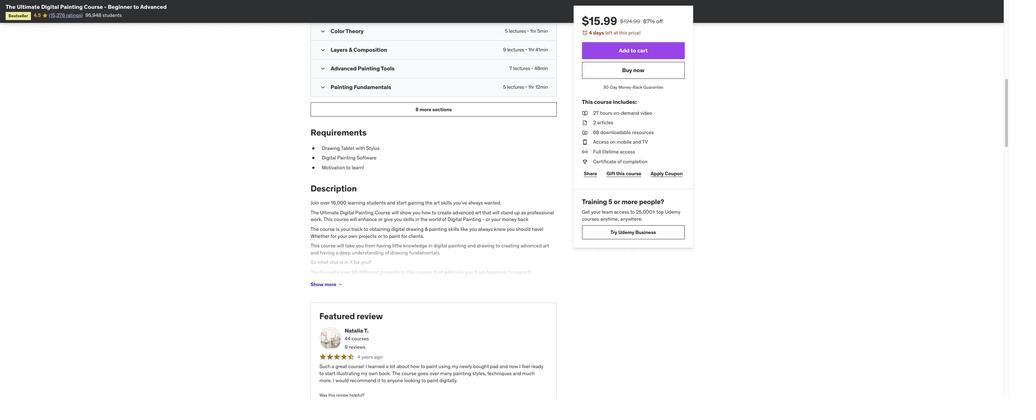 Task type: locate. For each thing, give the bounding box(es) containing it.
-
[[104, 3, 107, 10], [483, 216, 485, 223]]

xsmall image for 2
[[583, 119, 588, 126]]

course inside such a great course! i learned a lot about how to paint using my newly bought pad and now i feel ready to start illustrating my own book. the course goes over many painting styles, techniques and much more. i would recommend it to anyone looking to paint digitally.
[[402, 370, 417, 377]]

1 horizontal spatial own
[[369, 370, 378, 377]]

join over 16,000 learning students and start gaining the art skills you've always wanted. the ultimate digital painting course will show you how to create advanced art that will stand up as professional work. this course will enhance or give you skills in the world of digital painting - or your money back the course is your track to obtaining digital drawing & painting skills like you always knew you should have! whether for your own projects or to paint for clients. this course will take you from having little knowledge in digital painting and drawing to creating advanced art and having a deep understanding of drawing fundamentals. so what else is in it for you? you'll create over 60 different projects in this course that will take you from beginner to expert!
[[311, 200, 554, 275]]

1 horizontal spatial udemy
[[666, 209, 681, 215]]

in down little
[[401, 269, 406, 275]]

1hr for painting fundamentals
[[529, 84, 535, 90]]

1 vertical spatial digital
[[434, 243, 448, 249]]

5min
[[538, 28, 548, 34]]

the up 'whether'
[[311, 226, 319, 232]]

the left world
[[421, 216, 428, 223]]

0 vertical spatial that
[[483, 209, 492, 216]]

0 vertical spatial art
[[434, 200, 440, 206]]

the up anyone
[[392, 370, 401, 377]]

knew
[[494, 226, 506, 232]]

0 vertical spatial 9
[[503, 46, 506, 53]]

painting inside such a great course! i learned a lot about how to paint using my newly bought pad and now i feel ready to start illustrating my own book. the course goes over many painting styles, techniques and much more. i would recommend it to anyone looking to paint digitally.
[[454, 370, 471, 377]]

a left lot
[[386, 363, 389, 370]]

0 horizontal spatial of
[[385, 249, 389, 256]]

such
[[320, 363, 331, 370]]

paint up goes
[[427, 363, 438, 370]]

own inside such a great course! i learned a lot about how to paint using my newly bought pad and now i feel ready to start illustrating my own book. the course goes over many painting styles, techniques and much more. i would recommend it to anyone looking to paint digitally.
[[369, 370, 378, 377]]

helpful?
[[350, 393, 365, 398]]

lectures right 7
[[514, 65, 531, 71]]

drawing tablet with stylus
[[322, 145, 380, 151]]

looking
[[404, 377, 421, 384]]

0 horizontal spatial how
[[411, 363, 420, 370]]

digital
[[41, 3, 59, 10], [322, 155, 336, 161], [340, 209, 354, 216], [448, 216, 462, 223]]

0 vertical spatial over
[[321, 200, 330, 206]]

0 vertical spatial advanced
[[453, 209, 474, 216]]

art down have!
[[543, 243, 549, 249]]

over right goes
[[430, 370, 439, 377]]

over right 'join'
[[321, 200, 330, 206]]

i down years
[[366, 363, 367, 370]]

0 vertical spatial from
[[365, 243, 376, 249]]

4 xsmall image from the top
[[583, 158, 588, 165]]

2 vertical spatial drawing
[[391, 249, 408, 256]]

xsmall image up share
[[583, 158, 588, 165]]

xsmall image left the full
[[583, 149, 588, 155]]

1 vertical spatial 4
[[358, 354, 360, 360]]

the right gaining
[[426, 200, 433, 206]]

lectures for layers & composition
[[507, 46, 525, 53]]

xsmall image for 27
[[583, 110, 588, 117]]

skills left like
[[448, 226, 460, 232]]

own down track
[[349, 233, 358, 239]]

1hr left 41min
[[529, 46, 535, 53]]

course inside join over 16,000 learning students and start gaining the art skills you've always wanted. the ultimate digital painting course will show you how to create advanced art that will stand up as professional work. this course will enhance or give you skills in the world of digital painting - or your money back the course is your track to obtaining digital drawing & painting skills like you always knew you should have! whether for your own projects or to paint for clients. this course will take you from having little knowledge in digital painting and drawing to creating advanced art and having a deep understanding of drawing fundamentals. so what else is in it for you? you'll create over 60 different projects in this course that will take you from beginner to expert!
[[375, 209, 391, 216]]

2 horizontal spatial of
[[618, 158, 622, 165]]

to down goes
[[422, 377, 426, 384]]

1 small image from the top
[[320, 28, 327, 35]]

course down 'whether'
[[321, 243, 336, 249]]

such a great course! i learned a lot about how to paint using my newly bought pad and now i feel ready to start illustrating my own book. the course goes over many painting styles, techniques and much more. i would recommend it to anyone looking to paint digitally.
[[320, 363, 544, 384]]

your inside "training 5 or more people? get your team access to 25,000+ top udemy courses anytime, anywhere."
[[592, 209, 601, 215]]

projects down track
[[359, 233, 377, 239]]

goes
[[418, 370, 429, 377]]

access inside "training 5 or more people? get your team access to 25,000+ top udemy courses anytime, anywhere."
[[615, 209, 630, 215]]

60 different
[[352, 269, 379, 275]]

many
[[440, 370, 452, 377]]

0 horizontal spatial start
[[325, 370, 336, 377]]

for left the you?
[[354, 259, 360, 266]]

1 horizontal spatial 9
[[503, 46, 506, 53]]

0 vertical spatial 5
[[505, 28, 508, 34]]

2 vertical spatial of
[[385, 249, 389, 256]]

1 horizontal spatial -
[[483, 216, 485, 223]]

0 vertical spatial udemy
[[666, 209, 681, 215]]

• left 46min
[[532, 65, 534, 71]]

lectures down 7
[[507, 84, 525, 90]]

1 vertical spatial more
[[622, 198, 638, 206]]

skills up create
[[441, 200, 452, 206]]

else
[[330, 259, 339, 266]]

0 horizontal spatial courses
[[352, 336, 369, 342]]

xsmall image left 2
[[583, 119, 588, 126]]

digital down give
[[392, 226, 405, 232]]

0 horizontal spatial my
[[361, 370, 368, 377]]

professional
[[528, 209, 554, 216]]

• for painting fundamentals
[[526, 84, 527, 90]]

reviews
[[349, 344, 366, 350]]

0 horizontal spatial ultimate
[[17, 3, 40, 10]]

courses up reviews
[[352, 336, 369, 342]]

painting down like
[[449, 243, 467, 249]]

1 horizontal spatial projects
[[381, 269, 400, 275]]

techniques
[[488, 370, 512, 377]]

projects right 60 different
[[381, 269, 400, 275]]

video
[[641, 110, 653, 116]]

4
[[590, 30, 593, 36], [358, 354, 360, 360]]

(15,376
[[49, 12, 65, 18]]

painting
[[60, 3, 83, 10], [358, 65, 380, 72], [331, 83, 353, 90], [337, 155, 356, 161], [356, 209, 374, 216], [463, 216, 482, 223]]

you up understanding
[[356, 243, 364, 249]]

you'll
[[311, 269, 324, 275]]

0 vertical spatial own
[[349, 233, 358, 239]]

0 vertical spatial how
[[422, 209, 431, 216]]

always right the you've on the bottom left of page
[[469, 200, 483, 206]]

review up t. at bottom
[[357, 311, 383, 322]]

1 horizontal spatial advanced
[[331, 65, 357, 72]]

1 vertical spatial students
[[367, 200, 386, 206]]

how
[[422, 209, 431, 216], [411, 363, 420, 370]]

fundamentals
[[354, 83, 391, 90]]

motivation to learn!
[[322, 164, 364, 171]]

0 horizontal spatial projects
[[359, 233, 377, 239]]

1 vertical spatial it
[[378, 377, 381, 384]]

2 xsmall image from the top
[[583, 129, 588, 136]]

0 horizontal spatial &
[[349, 46, 353, 53]]

start
[[397, 200, 407, 206], [325, 370, 336, 377]]

ultimate inside join over 16,000 learning students and start gaining the art skills you've always wanted. the ultimate digital painting course will show you how to create advanced art that will stand up as professional work. this course will enhance or give you skills in the world of digital painting - or your money back the course is your track to obtaining digital drawing & painting skills like you always knew you should have! whether for your own projects or to paint for clients. this course will take you from having little knowledge in digital painting and drawing to creating advanced art and having a deep understanding of drawing fundamentals. so what else is in it for you? you'll create over 60 different projects in this course that will take you from beginner to expert!
[[320, 209, 339, 216]]

course up 'whether'
[[320, 226, 335, 232]]

more inside "training 5 or more people? get your team access to 25,000+ top udemy courses anytime, anywhere."
[[622, 198, 638, 206]]

guarantee
[[644, 84, 664, 90]]

8 more sections
[[416, 106, 452, 112]]

0 horizontal spatial digital
[[392, 226, 405, 232]]

clients.
[[409, 233, 425, 239]]

1 vertical spatial courses
[[352, 336, 369, 342]]

it down book.
[[378, 377, 381, 384]]

beginner
[[487, 269, 508, 275]]

access up the anywhere. at the bottom of the page
[[615, 209, 630, 215]]

buy
[[623, 67, 633, 74]]

1 horizontal spatial my
[[452, 363, 459, 370]]

1 vertical spatial my
[[361, 370, 368, 377]]

always left knew
[[479, 226, 493, 232]]

1 horizontal spatial for
[[354, 259, 360, 266]]

1 horizontal spatial how
[[422, 209, 431, 216]]

25,000+
[[637, 209, 656, 215]]

1 horizontal spatial take
[[454, 269, 464, 275]]

painting down world
[[429, 226, 447, 232]]

2 horizontal spatial this
[[583, 98, 593, 105]]

1 horizontal spatial ultimate
[[320, 209, 339, 216]]

painting down tablet
[[337, 155, 356, 161]]

digital down drawing
[[322, 155, 336, 161]]

start inside join over 16,000 learning students and start gaining the art skills you've always wanted. the ultimate digital painting course will show you how to create advanced art that will stand up as professional work. this course will enhance or give you skills in the world of digital painting - or your money back the course is your track to obtaining digital drawing & painting skills like you always knew you should have! whether for your own projects or to paint for clients. this course will take you from having little knowledge in digital painting and drawing to creating advanced art and having a deep understanding of drawing fundamentals. so what else is in it for you? you'll create over 60 different projects in this course that will take you from beginner to expert!
[[397, 200, 407, 206]]

courses inside natalia t. 44 courses 9 reviews
[[352, 336, 369, 342]]

it down deep
[[350, 259, 353, 266]]

for left clients.
[[402, 233, 408, 239]]

4 years ago
[[358, 354, 383, 360]]

2 horizontal spatial art
[[543, 243, 549, 249]]

digital up fundamentals.
[[434, 243, 448, 249]]

in up fundamentals.
[[429, 243, 433, 249]]

0 vertical spatial 1hr
[[530, 28, 537, 34]]

from up understanding
[[365, 243, 376, 249]]

from left beginner
[[475, 269, 486, 275]]

0 vertical spatial &
[[349, 46, 353, 53]]

for
[[331, 233, 337, 239], [402, 233, 408, 239], [354, 259, 360, 266]]

drawing down knew
[[477, 243, 495, 249]]

4.5
[[34, 12, 41, 18]]

2 horizontal spatial more
[[622, 198, 638, 206]]

courses down get
[[583, 216, 600, 222]]

1 vertical spatial art
[[475, 209, 482, 216]]

that
[[483, 209, 492, 216], [434, 269, 443, 275]]

your right get
[[592, 209, 601, 215]]

to left learn! on the top of the page
[[346, 164, 351, 171]]

the
[[426, 200, 433, 206], [421, 216, 428, 223]]

fundamentals.
[[409, 249, 441, 256]]

0 vertical spatial paint
[[389, 233, 400, 239]]

0 vertical spatial my
[[452, 363, 459, 370]]

advanced down layers
[[331, 65, 357, 72]]

work.
[[311, 216, 323, 223]]

1 vertical spatial &
[[425, 226, 428, 232]]

to up goes
[[421, 363, 425, 370]]

it inside such a great course! i learned a lot about how to paint using my newly bought pad and now i feel ready to start illustrating my own book. the course goes over many painting styles, techniques and much more. i would recommend it to anyone looking to paint digitally.
[[378, 377, 381, 384]]

skills
[[441, 200, 452, 206], [403, 216, 414, 223], [448, 226, 460, 232]]

students inside join over 16,000 learning students and start gaining the art skills you've always wanted. the ultimate digital painting course will show you how to create advanced art that will stand up as professional work. this course will enhance or give you skills in the world of digital painting - or your money back the course is your track to obtaining digital drawing & painting skills like you always knew you should have! whether for your own projects or to paint for clients. this course will take you from having little knowledge in digital painting and drawing to creating advanced art and having a deep understanding of drawing fundamentals. so what else is in it for you? you'll create over 60 different projects in this course that will take you from beginner to expert!
[[367, 200, 386, 206]]

1 vertical spatial own
[[369, 370, 378, 377]]

3 xsmall image from the top
[[583, 149, 588, 155]]

natalia tishina image
[[320, 327, 342, 350]]

xsmall image
[[583, 119, 588, 126], [583, 129, 588, 136], [583, 149, 588, 155], [583, 158, 588, 165]]

more right 8
[[420, 106, 432, 112]]

own down learned
[[369, 370, 378, 377]]

0 horizontal spatial for
[[331, 233, 337, 239]]

or left give
[[378, 216, 383, 223]]

0 horizontal spatial more
[[325, 281, 337, 288]]

to down such
[[320, 370, 324, 377]]

9 down "5 lectures • 1hr 5min"
[[503, 46, 506, 53]]

of down the full lifetime access
[[618, 158, 622, 165]]

9 lectures • 1hr 41min
[[503, 46, 548, 53]]

1 horizontal spatial this
[[324, 216, 333, 223]]

1 xsmall image from the top
[[583, 119, 588, 126]]

small image
[[320, 28, 327, 35], [320, 46, 327, 53], [320, 65, 327, 72], [320, 84, 327, 91]]

how up world
[[422, 209, 431, 216]]

software
[[357, 155, 377, 161]]

udemy right top
[[666, 209, 681, 215]]

try udemy business link
[[583, 225, 685, 239]]

newly
[[460, 363, 472, 370]]

color theory
[[331, 27, 364, 34]]

anywhere.
[[621, 216, 643, 222]]

• left 41min
[[526, 46, 528, 53]]

0 horizontal spatial having
[[320, 249, 335, 256]]

0 vertical spatial course
[[84, 3, 103, 10]]

using
[[439, 363, 451, 370]]

1 vertical spatial 5
[[503, 84, 506, 90]]

small image for painting
[[320, 84, 327, 91]]

1 horizontal spatial &
[[425, 226, 428, 232]]

add to cart
[[619, 47, 648, 54]]

2 horizontal spatial i
[[520, 363, 521, 370]]

my up recommend
[[361, 370, 368, 377]]

small image for color
[[320, 28, 327, 35]]

0 horizontal spatial now
[[509, 363, 518, 370]]

sections
[[433, 106, 452, 112]]

xsmall image inside the show more button
[[338, 282, 344, 287]]

art left stand on the bottom of the page
[[475, 209, 482, 216]]

understanding
[[352, 249, 384, 256]]

in down deep
[[345, 259, 349, 266]]

3 small image from the top
[[320, 65, 327, 72]]

•
[[528, 28, 529, 34], [526, 46, 528, 53], [532, 65, 534, 71], [526, 84, 527, 90]]

1 vertical spatial course
[[375, 209, 391, 216]]

course down 16,000 learning
[[334, 216, 349, 223]]

course up hours
[[595, 98, 612, 105]]

skills down show
[[403, 216, 414, 223]]

advanced down the you've on the bottom left of page
[[453, 209, 474, 216]]

your
[[592, 209, 601, 215], [492, 216, 501, 223], [341, 226, 350, 232], [338, 233, 347, 239]]

ultimate up work.
[[320, 209, 339, 216]]

12min
[[536, 84, 548, 90]]

xsmall image for digital
[[311, 155, 316, 162]]

drawing
[[406, 226, 424, 232], [477, 243, 495, 249], [391, 249, 408, 256]]

give
[[384, 216, 393, 223]]

how inside such a great course! i learned a lot about how to paint using my newly bought pad and now i feel ready to start illustrating my own book. the course goes over many painting styles, techniques and much more. i would recommend it to anyone looking to paint digitally.
[[411, 363, 420, 370]]

this course includes:
[[583, 98, 637, 105]]

5 for color theory
[[505, 28, 508, 34]]

you left beginner
[[465, 269, 474, 275]]

for right 'whether'
[[331, 233, 337, 239]]

1 horizontal spatial it
[[378, 377, 381, 384]]

1 horizontal spatial over
[[430, 370, 439, 377]]

so
[[311, 259, 317, 266]]

downloadable
[[601, 129, 632, 135]]

advanced painting tools
[[331, 65, 395, 72]]

4 for 4 days left at this price!
[[590, 30, 593, 36]]

4 small image from the top
[[320, 84, 327, 91]]

feel
[[522, 363, 530, 370]]

i right more.
[[333, 377, 335, 384]]

is
[[336, 226, 340, 232], [340, 259, 344, 266]]

own
[[349, 233, 358, 239], [369, 370, 378, 377]]

course down completion on the right top of the page
[[626, 170, 642, 177]]

0 vertical spatial 4
[[590, 30, 593, 36]]

more up the anywhere. at the bottom of the page
[[622, 198, 638, 206]]

ago
[[375, 354, 383, 360]]

41min
[[536, 46, 548, 53]]

your left track
[[341, 226, 350, 232]]

drawing down little
[[391, 249, 408, 256]]

digital
[[392, 226, 405, 232], [434, 243, 448, 249]]

xsmall image
[[583, 110, 588, 117], [583, 139, 588, 146], [311, 145, 316, 152], [311, 155, 316, 162], [311, 164, 316, 171], [338, 282, 344, 287]]

ultimate
[[17, 3, 40, 10], [320, 209, 339, 216]]

1 horizontal spatial advanced
[[521, 243, 542, 249]]

projects
[[359, 233, 377, 239], [381, 269, 400, 275]]

review
[[357, 311, 383, 322], [336, 393, 349, 398]]

xsmall image for drawing
[[311, 145, 316, 152]]

students down 'beginner' at the left of page
[[103, 12, 122, 18]]

1 horizontal spatial of
[[442, 216, 447, 223]]

a inside join over 16,000 learning students and start gaining the art skills you've always wanted. the ultimate digital painting course will show you how to create advanced art that will stand up as professional work. this course will enhance or give you skills in the world of digital painting - or your money back the course is your track to obtaining digital drawing & painting skills like you always knew you should have! whether for your own projects or to paint for clients. this course will take you from having little knowledge in digital painting and drawing to creating advanced art and having a deep understanding of drawing fundamentals. so what else is in it for you? you'll create over 60 different projects in this course that will take you from beginner to expert!
[[336, 249, 339, 256]]

1 vertical spatial 9
[[345, 344, 348, 350]]

create
[[438, 209, 452, 216]]

0 horizontal spatial 4
[[358, 354, 360, 360]]

4 for 4 years ago
[[358, 354, 360, 360]]

obtaining
[[370, 226, 390, 232]]

to inside button
[[631, 47, 637, 54]]

gaining
[[408, 200, 424, 206]]

hours
[[601, 110, 613, 116]]

- down wanted. at the left of page
[[483, 216, 485, 223]]

1hr
[[530, 28, 537, 34], [529, 46, 535, 53], [529, 84, 535, 90]]

creating
[[502, 243, 520, 249]]

students up "enhance"
[[367, 200, 386, 206]]

tablet
[[341, 145, 355, 151]]

my right using
[[452, 363, 459, 370]]

2 vertical spatial more
[[325, 281, 337, 288]]

2 small image from the top
[[320, 46, 327, 53]]

small image for advanced
[[320, 65, 327, 72]]

knowledge
[[403, 243, 428, 249]]

money
[[502, 216, 517, 223]]

your up deep
[[338, 233, 347, 239]]

5 inside "training 5 or more people? get your team access to 25,000+ top udemy courses anytime, anywhere."
[[609, 198, 613, 206]]

2 vertical spatial painting
[[454, 370, 471, 377]]

1 horizontal spatial course
[[375, 209, 391, 216]]

now
[[634, 67, 645, 74], [509, 363, 518, 370]]

0 vertical spatial now
[[634, 67, 645, 74]]

ultimate up 4.5
[[17, 3, 40, 10]]

start up show
[[397, 200, 407, 206]]

1 vertical spatial review
[[336, 393, 349, 398]]



Task type: describe. For each thing, give the bounding box(es) containing it.
1 vertical spatial projects
[[381, 269, 400, 275]]

1hr for layers & composition
[[529, 46, 535, 53]]

in up clients.
[[416, 216, 420, 223]]

deep
[[340, 249, 351, 256]]

digital down create
[[448, 216, 462, 223]]

0 vertical spatial this
[[583, 98, 593, 105]]

share button
[[583, 167, 600, 181]]

access
[[594, 139, 609, 145]]

this inside gift this course link
[[617, 170, 625, 177]]

xsmall image for motivation
[[311, 164, 316, 171]]

0 horizontal spatial students
[[103, 12, 122, 18]]

1 vertical spatial this
[[324, 216, 333, 223]]

to inside "training 5 or more people? get your team access to 25,000+ top udemy courses anytime, anywhere."
[[631, 209, 635, 215]]

1 horizontal spatial from
[[475, 269, 486, 275]]

create over
[[325, 269, 351, 275]]

buy now button
[[583, 62, 685, 79]]

includes:
[[614, 98, 637, 105]]

0 vertical spatial ultimate
[[17, 3, 40, 10]]

anyone
[[387, 377, 403, 384]]

layers & composition
[[331, 46, 387, 53]]

udemy inside "training 5 or more people? get your team access to 25,000+ top udemy courses anytime, anywhere."
[[666, 209, 681, 215]]

1 horizontal spatial art
[[475, 209, 482, 216]]

expert!
[[515, 269, 532, 275]]

you down gaining
[[413, 209, 421, 216]]

to left expert!
[[509, 269, 514, 275]]

and up give
[[387, 200, 396, 206]]

xsmall image for access
[[583, 139, 588, 146]]

painting fundamentals
[[331, 83, 391, 90]]

painting up like
[[463, 216, 482, 223]]

68 downloadable resources
[[594, 129, 654, 135]]

1 vertical spatial paint
[[427, 363, 438, 370]]

1 vertical spatial having
[[320, 249, 335, 256]]

day
[[611, 84, 618, 90]]

gift this course
[[607, 170, 642, 177]]

at
[[614, 30, 619, 36]]

0 vertical spatial of
[[618, 158, 622, 165]]

apply coupon button
[[649, 167, 685, 181]]

it inside join over 16,000 learning students and start gaining the art skills you've always wanted. the ultimate digital painting course will show you how to create advanced art that will stand up as professional work. this course will enhance or give you skills in the world of digital painting - or your money back the course is your track to obtaining digital drawing & painting skills like you always knew you should have! whether for your own projects or to paint for clients. this course will take you from having little knowledge in digital painting and drawing to creating advanced art and having a deep understanding of drawing fundamentals. so what else is in it for you? you'll create over 60 different projects in this course that will take you from beginner to expert!
[[350, 259, 353, 266]]

or down "obtaining"
[[378, 233, 382, 239]]

0 horizontal spatial from
[[365, 243, 376, 249]]

to down "obtaining"
[[384, 233, 388, 239]]

1 vertical spatial is
[[340, 259, 344, 266]]

great
[[336, 363, 347, 370]]

0 vertical spatial is
[[336, 226, 340, 232]]

you down money
[[507, 226, 515, 232]]

painting down composition at the left of page
[[358, 65, 380, 72]]

0 vertical spatial digital
[[392, 226, 405, 232]]

back
[[518, 216, 529, 223]]

2 vertical spatial paint
[[427, 377, 439, 384]]

painting up "enhance"
[[356, 209, 374, 216]]

2 vertical spatial art
[[543, 243, 549, 249]]

years
[[362, 354, 373, 360]]

pad
[[490, 363, 499, 370]]

like
[[461, 226, 468, 232]]

0 horizontal spatial advanced
[[453, 209, 474, 216]]

this right at
[[620, 30, 628, 36]]

0 horizontal spatial a
[[332, 363, 335, 370]]

30-
[[604, 84, 611, 90]]

more for show more
[[325, 281, 337, 288]]

to right track
[[364, 226, 368, 232]]

course down fundamentals.
[[417, 269, 433, 275]]

cart
[[638, 47, 648, 54]]

your up knew
[[492, 216, 501, 223]]

the up bestseller
[[6, 3, 16, 10]]

mobile
[[617, 139, 632, 145]]

1 vertical spatial take
[[454, 269, 464, 275]]

up
[[515, 209, 520, 216]]

training 5 or more people? get your team access to 25,000+ top udemy courses anytime, anywhere.
[[583, 198, 681, 222]]

wanted.
[[484, 200, 502, 206]]

0 horizontal spatial -
[[104, 3, 107, 10]]

and left much
[[513, 370, 522, 377]]

start inside such a great course! i learned a lot about how to paint using my newly bought pad and now i feel ready to start illustrating my own book. the course goes over many painting styles, techniques and much more. i would recommend it to anyone looking to paint digitally.
[[325, 370, 336, 377]]

requirements
[[311, 127, 367, 138]]

beginner
[[108, 3, 132, 10]]

0 vertical spatial drawing
[[406, 226, 424, 232]]

join
[[311, 200, 319, 206]]

over inside join over 16,000 learning students and start gaining the art skills you've always wanted. the ultimate digital painting course will show you how to create advanced art that will stand up as professional work. this course will enhance or give you skills in the world of digital painting - or your money back the course is your track to obtaining digital drawing & painting skills like you always knew you should have! whether for your own projects or to paint for clients. this course will take you from having little knowledge in digital painting and drawing to creating advanced art and having a deep understanding of drawing fundamentals. so what else is in it for you? you'll create over 60 different projects in this course that will take you from beginner to expert!
[[321, 200, 330, 206]]

digital up the '(15,376'
[[41, 3, 59, 10]]

have!
[[532, 226, 544, 232]]

0 horizontal spatial take
[[345, 243, 355, 249]]

95,948
[[86, 12, 101, 18]]

try
[[611, 229, 618, 235]]

alarm image
[[583, 30, 588, 36]]

days
[[594, 30, 605, 36]]

track
[[352, 226, 363, 232]]

little
[[392, 243, 402, 249]]

whether
[[311, 233, 330, 239]]

lectures for advanced painting tools
[[514, 65, 531, 71]]

& inside join over 16,000 learning students and start gaining the art skills you've always wanted. the ultimate digital painting course will show you how to create advanced art that will stand up as professional work. this course will enhance or give you skills in the world of digital painting - or your money back the course is your track to obtaining digital drawing & painting skills like you always knew you should have! whether for your own projects or to paint for clients. this course will take you from having little knowledge in digital painting and drawing to creating advanced art and having a deep understanding of drawing fundamentals. so what else is in it for you? you'll create over 60 different projects in this course that will take you from beginner to expert!
[[425, 226, 428, 232]]

training
[[583, 198, 608, 206]]

much
[[523, 370, 535, 377]]

own inside join over 16,000 learning students and start gaining the art skills you've always wanted. the ultimate digital painting course will show you how to create advanced art that will stand up as professional work. this course will enhance or give you skills in the world of digital painting - or your money back the course is your track to obtaining digital drawing & painting skills like you always knew you should have! whether for your own projects or to paint for clients. this course will take you from having little knowledge in digital painting and drawing to creating advanced art and having a deep understanding of drawing fundamentals. so what else is in it for you? you'll create over 60 different projects in this course that will take you from beginner to expert!
[[349, 233, 358, 239]]

• for color theory
[[528, 28, 529, 34]]

small image for layers
[[320, 46, 327, 53]]

completion
[[624, 158, 648, 165]]

0 horizontal spatial i
[[333, 377, 335, 384]]

xsmall image for certificate
[[583, 158, 588, 165]]

2 articles
[[594, 119, 614, 126]]

8 more sections button
[[311, 102, 557, 116]]

and left tv
[[633, 139, 642, 145]]

5 for painting fundamentals
[[503, 84, 506, 90]]

2 horizontal spatial for
[[402, 233, 408, 239]]

- inside join over 16,000 learning students and start gaining the art skills you've always wanted. the ultimate digital painting course will show you how to create advanced art that will stand up as professional work. this course will enhance or give you skills in the world of digital painting - or your money back the course is your track to obtaining digital drawing & painting skills like you always knew you should have! whether for your own projects or to paint for clients. this course will take you from having little knowledge in digital painting and drawing to creating advanced art and having a deep understanding of drawing fundamentals. so what else is in it for you? you'll create over 60 different projects in this course that will take you from beginner to expert!
[[483, 216, 485, 223]]

painting up ratings)
[[60, 3, 83, 10]]

should
[[516, 226, 531, 232]]

was this review helpful?
[[320, 393, 365, 398]]

• for advanced painting tools
[[532, 65, 534, 71]]

money-
[[619, 84, 633, 90]]

painting down advanced painting tools
[[331, 83, 353, 90]]

or inside "training 5 or more people? get your team access to 25,000+ top udemy courses anytime, anywhere."
[[614, 198, 621, 206]]

paint inside join over 16,000 learning students and start gaining the art skills you've always wanted. the ultimate digital painting course will show you how to create advanced art that will stand up as professional work. this course will enhance or give you skills in the world of digital painting - or your money back the course is your track to obtaining digital drawing & painting skills like you always knew you should have! whether for your own projects or to paint for clients. this course will take you from having little knowledge in digital painting and drawing to creating advanced art and having a deep understanding of drawing fundamentals. so what else is in it for you? you'll create over 60 different projects in this course that will take you from beginner to expert!
[[389, 233, 400, 239]]

1 vertical spatial painting
[[449, 243, 467, 249]]

9 inside natalia t. 44 courses 9 reviews
[[345, 344, 348, 350]]

1hr for color theory
[[530, 28, 537, 34]]

or down wanted. at the left of page
[[486, 216, 490, 223]]

0 vertical spatial painting
[[429, 226, 447, 232]]

this inside join over 16,000 learning students and start gaining the art skills you've always wanted. the ultimate digital painting course will show you how to create advanced art that will stand up as professional work. this course will enhance or give you skills in the world of digital painting - or your money back the course is your track to obtaining digital drawing & painting skills like you always knew you should have! whether for your own projects or to paint for clients. this course will take you from having little knowledge in digital painting and drawing to creating advanced art and having a deep understanding of drawing fundamentals. so what else is in it for you? you'll create over 60 different projects in this course that will take you from beginner to expert!
[[407, 269, 416, 275]]

resources
[[633, 129, 654, 135]]

7 lectures • 46min
[[510, 65, 548, 71]]

$15.99 $124.99 87% off
[[583, 14, 664, 28]]

show more button
[[311, 277, 344, 292]]

world
[[429, 216, 441, 223]]

you right like
[[470, 226, 477, 232]]

lectures for painting fundamentals
[[507, 84, 525, 90]]

show
[[400, 209, 412, 216]]

tools
[[381, 65, 395, 72]]

digital down 16,000 learning
[[340, 209, 354, 216]]

would
[[336, 377, 349, 384]]

layers
[[331, 46, 348, 53]]

buy now
[[623, 67, 645, 74]]

$124.99
[[621, 18, 641, 25]]

0 vertical spatial having
[[377, 243, 391, 249]]

1 vertical spatial drawing
[[477, 243, 495, 249]]

to right 'beginner' at the left of page
[[133, 3, 139, 10]]

demand
[[622, 110, 640, 116]]

1 vertical spatial the
[[421, 216, 428, 223]]

composition
[[354, 46, 387, 53]]

2 horizontal spatial a
[[386, 363, 389, 370]]

apply
[[651, 170, 664, 177]]

0 vertical spatial always
[[469, 200, 483, 206]]

0 vertical spatial skills
[[441, 200, 452, 206]]

anytime,
[[601, 216, 620, 222]]

0 horizontal spatial course
[[84, 3, 103, 10]]

to down book.
[[382, 377, 386, 384]]

digital painting software
[[322, 155, 377, 161]]

and up so
[[311, 249, 319, 256]]

xsmall image for full
[[583, 149, 588, 155]]

tv
[[643, 139, 649, 145]]

$15.99
[[583, 14, 618, 28]]

1 vertical spatial of
[[442, 216, 447, 223]]

this right the was
[[329, 393, 335, 398]]

and up techniques
[[500, 363, 508, 370]]

with
[[356, 145, 365, 151]]

about
[[397, 363, 410, 370]]

5 lectures • 1hr 12min
[[503, 84, 548, 90]]

2 vertical spatial skills
[[448, 226, 460, 232]]

course!
[[349, 363, 365, 370]]

stand
[[501, 209, 513, 216]]

0 horizontal spatial art
[[434, 200, 440, 206]]

the up work.
[[311, 209, 319, 216]]

4 days left at this price!
[[590, 30, 641, 36]]

8
[[416, 106, 419, 112]]

now inside button
[[634, 67, 645, 74]]

the inside such a great course! i learned a lot about how to paint using my newly bought pad and now i feel ready to start illustrating my own book. the course goes over many painting styles, techniques and much more. i would recommend it to anyone looking to paint digitally.
[[392, 370, 401, 377]]

to up world
[[432, 209, 437, 216]]

1 vertical spatial udemy
[[619, 229, 635, 235]]

0 vertical spatial advanced
[[140, 3, 167, 10]]

ready
[[532, 363, 544, 370]]

apply coupon
[[651, 170, 683, 177]]

was
[[320, 393, 328, 398]]

0 horizontal spatial this
[[311, 243, 320, 249]]

bought
[[474, 363, 489, 370]]

courses inside "training 5 or more people? get your team access to 25,000+ top udemy courses anytime, anywhere."
[[583, 216, 600, 222]]

xsmall image for 68
[[583, 129, 588, 136]]

to left creating
[[496, 243, 500, 249]]

27
[[594, 110, 599, 116]]

1 horizontal spatial digital
[[434, 243, 448, 249]]

1 horizontal spatial review
[[357, 311, 383, 322]]

0 vertical spatial access
[[621, 149, 636, 155]]

0 vertical spatial the
[[426, 200, 433, 206]]

over inside such a great course! i learned a lot about how to paint using my newly bought pad and now i feel ready to start illustrating my own book. the course goes over many painting styles, techniques and much more. i would recommend it to anyone looking to paint digitally.
[[430, 370, 439, 377]]

44
[[345, 336, 351, 342]]

you've
[[454, 200, 467, 206]]

1 vertical spatial always
[[479, 226, 493, 232]]

featured
[[320, 311, 355, 322]]

1 vertical spatial advanced
[[521, 243, 542, 249]]

1 vertical spatial skills
[[403, 216, 414, 223]]

and down like
[[468, 243, 476, 249]]

get
[[583, 209, 591, 215]]

lectures for color theory
[[509, 28, 526, 34]]

1 horizontal spatial i
[[366, 363, 367, 370]]

more for 8 more sections
[[420, 106, 432, 112]]

lot
[[390, 363, 396, 370]]

• for layers & composition
[[526, 46, 528, 53]]

0 horizontal spatial that
[[434, 269, 443, 275]]

how inside join over 16,000 learning students and start gaining the art skills you've always wanted. the ultimate digital painting course will show you how to create advanced art that will stand up as professional work. this course will enhance or give you skills in the world of digital painting - or your money back the course is your track to obtaining digital drawing & painting skills like you always knew you should have! whether for your own projects or to paint for clients. this course will take you from having little knowledge in digital painting and drawing to creating advanced art and having a deep understanding of drawing fundamentals. so what else is in it for you? you'll create over 60 different projects in this course that will take you from beginner to expert!
[[422, 209, 431, 216]]

styles,
[[473, 370, 487, 377]]

now inside such a great course! i learned a lot about how to paint using my newly bought pad and now i feel ready to start illustrating my own book. the course goes over many painting styles, techniques and much more. i would recommend it to anyone looking to paint digitally.
[[509, 363, 518, 370]]

you right give
[[394, 216, 402, 223]]

natalia t. 44 courses 9 reviews
[[345, 327, 369, 350]]

87%
[[644, 18, 656, 25]]

recommend
[[350, 377, 377, 384]]



Task type: vqa. For each thing, say whether or not it's contained in the screenshot.
trial
no



